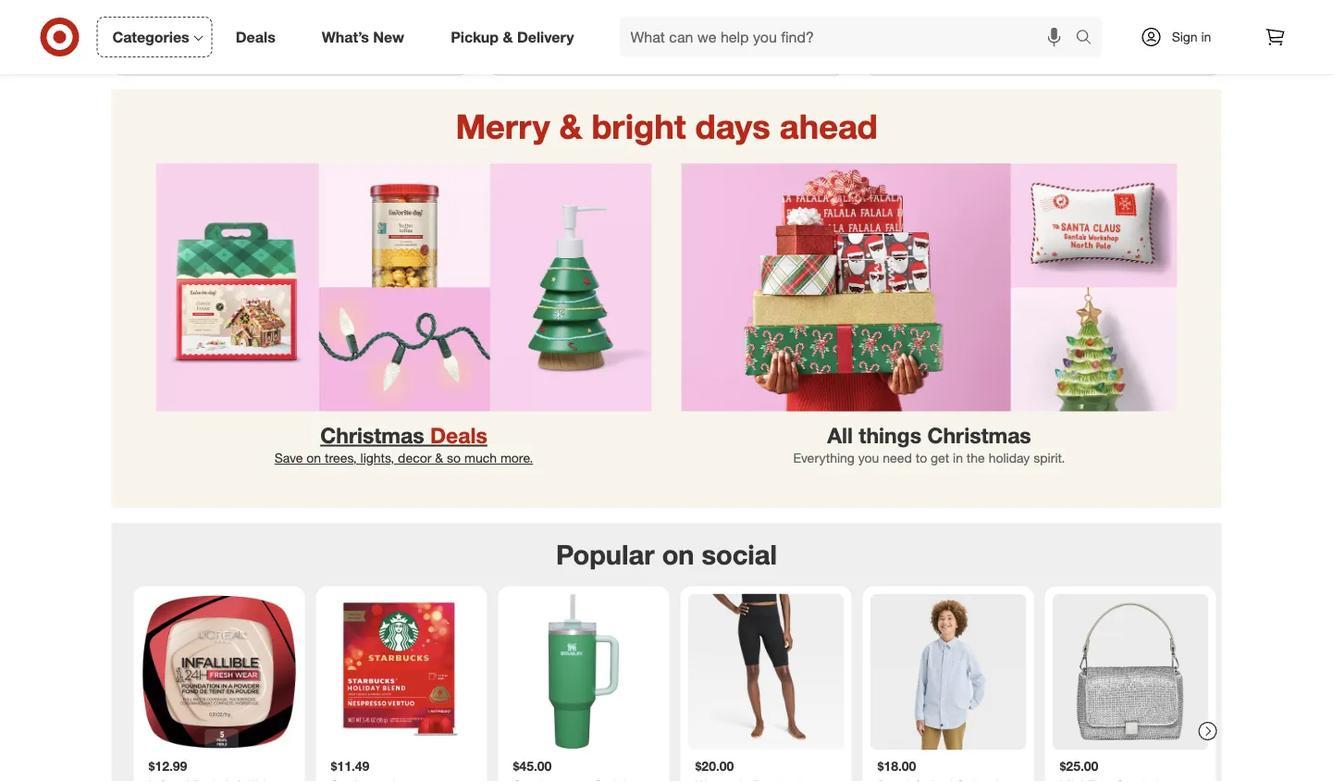 Task type: vqa. For each thing, say whether or not it's contained in the screenshot.
All things Christmas Everything you need to get in the holiday spirit.
yes



Task type: locate. For each thing, give the bounding box(es) containing it.
0 horizontal spatial in
[[954, 450, 964, 467]]

1 vertical spatial in
[[954, 450, 964, 467]]

&
[[503, 28, 513, 46], [560, 106, 583, 147], [435, 450, 444, 467]]

$45.00 link
[[506, 594, 662, 782]]

0 horizontal spatial on
[[307, 450, 321, 467]]

0 vertical spatial deals
[[236, 28, 276, 46]]

stanley 40 oz stainless steel h2.0 flowstate quencher tumbler - meadow image
[[506, 594, 662, 751]]

$11.49
[[331, 758, 370, 774]]

0 vertical spatial on
[[307, 450, 321, 467]]

everything
[[794, 450, 855, 467]]

sign
[[1172, 29, 1198, 45]]

1 christmas from the left
[[320, 423, 424, 449]]

trees,
[[325, 450, 357, 467]]

christmas up lights,
[[320, 423, 424, 449]]

$11.49 link
[[324, 594, 480, 782]]

2 vertical spatial &
[[435, 450, 444, 467]]

2 horizontal spatial &
[[560, 106, 583, 147]]

lights,
[[361, 450, 395, 467]]

0 horizontal spatial christmas
[[320, 423, 424, 449]]

in inside all things christmas everything you need to get in the holiday spirit.
[[954, 450, 964, 467]]

sign in link
[[1125, 17, 1241, 57]]

what's
[[322, 28, 369, 46]]

1 vertical spatial &
[[560, 106, 583, 147]]

on right save
[[307, 450, 321, 467]]

& right "pickup" at the left
[[503, 28, 513, 46]]

days
[[696, 106, 771, 147]]

things
[[859, 423, 922, 449]]

0 vertical spatial &
[[503, 28, 513, 46]]

1 vertical spatial deals
[[430, 423, 488, 449]]

0 vertical spatial in
[[1202, 29, 1212, 45]]

much
[[465, 450, 497, 467]]

pickup & delivery link
[[435, 17, 598, 57]]

christmas up the on the right
[[928, 423, 1032, 449]]

search button
[[1068, 17, 1112, 61]]

spirit.
[[1034, 450, 1066, 467]]

on inside carousel region
[[663, 538, 695, 571]]

$12.99
[[149, 758, 187, 774]]

2 christmas from the left
[[928, 423, 1032, 449]]

deals inside christmas deals save on trees, lights, decor & so much more.
[[430, 423, 488, 449]]

1 horizontal spatial deals
[[430, 423, 488, 449]]

1 horizontal spatial on
[[663, 538, 695, 571]]

$18.00
[[878, 758, 917, 774]]

sign in
[[1172, 29, 1212, 45]]

pickup & delivery
[[451, 28, 574, 46]]

all things christmas everything you need to get in the holiday spirit.
[[794, 423, 1066, 467]]

new
[[373, 28, 405, 46]]

in
[[1202, 29, 1212, 45], [954, 450, 964, 467]]

search
[[1068, 30, 1112, 48]]

& for pickup
[[503, 28, 513, 46]]

what's new link
[[306, 17, 428, 57]]

0 horizontal spatial &
[[435, 450, 444, 467]]

in right "sign"
[[1202, 29, 1212, 45]]

& left so
[[435, 450, 444, 467]]

on left social
[[663, 538, 695, 571]]

all
[[828, 423, 853, 449]]

on
[[307, 450, 321, 467], [663, 538, 695, 571]]

deals left what's
[[236, 28, 276, 46]]

christmas
[[320, 423, 424, 449], [928, 423, 1032, 449]]

deals up so
[[430, 423, 488, 449]]

& left "bright" at top
[[560, 106, 583, 147]]

the
[[967, 450, 986, 467]]

bright
[[592, 106, 686, 147]]

deals
[[236, 28, 276, 46], [430, 423, 488, 449]]

need
[[883, 450, 913, 467]]

holiday
[[989, 450, 1031, 467]]

1 horizontal spatial &
[[503, 28, 513, 46]]

1 horizontal spatial christmas
[[928, 423, 1032, 449]]

0 horizontal spatial deals
[[236, 28, 276, 46]]

1 vertical spatial on
[[663, 538, 695, 571]]

in left the on the right
[[954, 450, 964, 467]]



Task type: describe. For each thing, give the bounding box(es) containing it.
christmas inside all things christmas everything you need to get in the holiday spirit.
[[928, 423, 1032, 449]]

christmas inside christmas deals save on trees, lights, decor & so much more.
[[320, 423, 424, 449]]

what's new
[[322, 28, 405, 46]]

$45.00
[[513, 758, 552, 774]]

pickup
[[451, 28, 499, 46]]

delivery
[[517, 28, 574, 46]]

decor
[[398, 450, 432, 467]]

merry & bright days ahead
[[456, 106, 878, 147]]

categories link
[[97, 17, 213, 57]]

popular on social
[[556, 538, 778, 571]]

get
[[931, 450, 950, 467]]

more.
[[501, 450, 533, 467]]

ahead
[[780, 106, 878, 147]]

popular
[[556, 538, 655, 571]]

$12.99 link
[[141, 594, 298, 782]]

on inside christmas deals save on trees, lights, decor & so much more.
[[307, 450, 321, 467]]

1 horizontal spatial in
[[1202, 29, 1212, 45]]

women's brushed sculpt high-rise bike shorts 10" - all in motion™ image
[[688, 594, 845, 751]]

& for merry
[[560, 106, 583, 147]]

save
[[275, 450, 303, 467]]

carousel region
[[112, 524, 1222, 782]]

$25.00 link
[[1053, 594, 1209, 782]]

starbucks by nespresso vertuo line pods - starbucks holiday blend (target exclusive) image
[[324, 594, 480, 751]]

boys' oxford striped long sleeve button-down shirt - art class™ image
[[871, 594, 1027, 751]]

l'oreal paris infallible up to 24h fresh wear foundation in a powder - 0.31oz image
[[141, 594, 298, 751]]

so
[[447, 450, 461, 467]]

you
[[859, 450, 880, 467]]

$20.00 link
[[688, 594, 845, 782]]

social
[[702, 538, 778, 571]]

christmas deals save on trees, lights, decor & so much more.
[[275, 423, 533, 467]]

$18.00 link
[[871, 594, 1027, 782]]

$20.00
[[696, 758, 734, 774]]

to
[[916, 450, 928, 467]]

mini flap satchel handbag - a new day™ image
[[1053, 594, 1209, 751]]

& inside christmas deals save on trees, lights, decor & so much more.
[[435, 450, 444, 467]]

merry
[[456, 106, 550, 147]]

deals link
[[220, 17, 299, 57]]

What can we help you find? suggestions appear below search field
[[620, 17, 1081, 57]]

$25.00
[[1060, 758, 1099, 774]]

categories
[[112, 28, 190, 46]]



